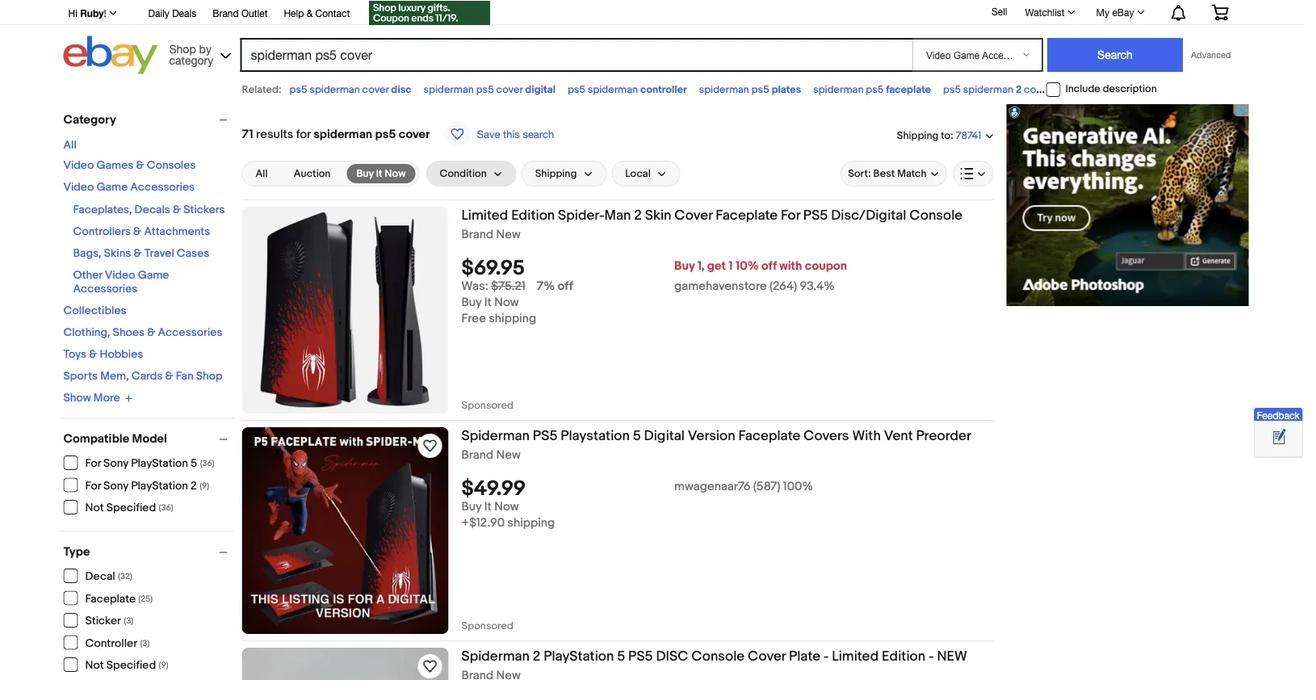 Task type: vqa. For each thing, say whether or not it's contained in the screenshot.
bottommost Items
no



Task type: locate. For each thing, give the bounding box(es) containing it.
local button
[[612, 161, 681, 187]]

with
[[780, 259, 802, 274]]

ps5 inside limited edition spider-man 2 skin cover faceplate for ps5 disc/digital console brand new
[[804, 207, 828, 224]]

5 for (36)
[[191, 457, 197, 471]]

ps5
[[804, 207, 828, 224], [533, 427, 558, 444], [628, 648, 653, 665]]

new inside limited edition spider-man 2 skin cover faceplate for ps5 disc/digital console brand new
[[496, 227, 521, 242]]

sports mem, cards & fan shop link
[[63, 370, 222, 383]]

buy up free
[[462, 295, 482, 310]]

5 inside spiderman 2 playstation 5 ps5 disc console cover plate - limited edition - new link
[[617, 648, 625, 665]]

cover left plate
[[748, 648, 786, 665]]

2 vertical spatial video
[[105, 269, 135, 282]]

plate
[[789, 648, 821, 665]]

new up $49.99 on the bottom left
[[496, 448, 521, 462]]

1 vertical spatial now
[[494, 295, 519, 310]]

all down category
[[63, 139, 77, 152]]

2 vertical spatial 5
[[617, 648, 625, 665]]

93.4%
[[800, 279, 835, 294]]

vent
[[884, 427, 913, 444]]

2 sony from the top
[[103, 479, 129, 493]]

0 vertical spatial new
[[496, 227, 521, 242]]

1 vertical spatial playstation
[[131, 479, 188, 493]]

cover right include on the top right of page
[[1136, 83, 1163, 96]]

faceplate up the 10%
[[716, 207, 778, 224]]

0 horizontal spatial game
[[97, 181, 128, 194]]

cover right skin
[[675, 207, 713, 224]]

shipping down $75.21
[[489, 312, 536, 326]]

not
[[85, 501, 104, 515], [85, 659, 104, 672]]

shipping for shipping
[[535, 167, 577, 180]]

specified down controller (3)
[[106, 659, 156, 672]]

(587)
[[754, 480, 781, 494]]

not up type
[[85, 501, 104, 515]]

spiderman ps5 plates
[[699, 83, 801, 96]]

0 vertical spatial brand
[[213, 7, 239, 19]]

video down skins
[[105, 269, 135, 282]]

ps5 left playstation
[[533, 427, 558, 444]]

1 vertical spatial brand
[[462, 227, 494, 242]]

0 vertical spatial (3)
[[124, 616, 133, 626]]

1 horizontal spatial off
[[762, 259, 777, 274]]

0 vertical spatial shipping
[[489, 312, 536, 326]]

collectibles
[[63, 304, 127, 318]]

0 horizontal spatial (9)
[[159, 660, 168, 671]]

include
[[1066, 83, 1101, 95]]

faceplate
[[886, 83, 931, 96]]

1 not from the top
[[85, 501, 104, 515]]

cover for ps5 spiderman cover
[[1136, 83, 1163, 96]]

compatible
[[63, 432, 129, 446]]

brand up $49.99 on the bottom left
[[462, 448, 494, 462]]

0 vertical spatial off
[[762, 259, 777, 274]]

for up with
[[781, 207, 800, 224]]

2 horizontal spatial 5
[[633, 427, 641, 444]]

0 vertical spatial shop
[[169, 42, 196, 55]]

brand up $69.95
[[462, 227, 494, 242]]

description
[[1103, 83, 1157, 95]]

shipping to : 78741
[[897, 129, 982, 142]]

game down travel
[[138, 269, 169, 282]]

brand left outlet
[[213, 7, 239, 19]]

best
[[874, 167, 895, 180]]

all link down results
[[246, 164, 278, 183]]

sony up "not specified (36)"
[[103, 479, 129, 493]]

2 specified from the top
[[106, 659, 156, 672]]

2 vertical spatial ps5
[[628, 648, 653, 665]]

0 horizontal spatial -
[[824, 648, 829, 665]]

buy left 1,
[[675, 259, 695, 274]]

it inside the gamehavenstore (264) 93.4% buy it now free shipping
[[484, 295, 492, 310]]

faceplate inside spiderman ps5 playstation 5 digital version faceplate covers with vent preorder brand new
[[739, 427, 801, 444]]

was:
[[462, 279, 488, 294]]

contact
[[315, 7, 350, 19]]

ps5 inside spiderman ps5 playstation 5 digital version faceplate covers with vent preorder brand new
[[533, 427, 558, 444]]

hi
[[68, 7, 77, 19]]

1 vertical spatial game
[[138, 269, 169, 282]]

brand
[[213, 7, 239, 19], [462, 227, 494, 242], [462, 448, 494, 462]]

for up "not specified (36)"
[[85, 479, 101, 493]]

0 horizontal spatial all link
[[63, 139, 77, 152]]

all link down category
[[63, 139, 77, 152]]

0 vertical spatial specified
[[106, 501, 156, 515]]

0 vertical spatial for
[[781, 207, 800, 224]]

shipping inside the gamehavenstore (264) 93.4% buy it now free shipping
[[489, 312, 536, 326]]

accessories down consoles
[[130, 181, 195, 194]]

0 vertical spatial faceplate
[[716, 207, 778, 224]]

spider-
[[558, 207, 605, 224]]

ps5
[[290, 83, 307, 96], [476, 83, 494, 96], [568, 83, 586, 96], [752, 83, 770, 96], [866, 83, 884, 96], [943, 83, 961, 96], [1063, 83, 1081, 96], [375, 127, 396, 141]]

sort:
[[848, 167, 871, 180]]

all inside all link
[[256, 167, 268, 180]]

1 vertical spatial specified
[[106, 659, 156, 672]]

5 inside spiderman ps5 playstation 5 digital version faceplate covers with vent preorder brand new
[[633, 427, 641, 444]]

game down the games at left top
[[97, 181, 128, 194]]

(3) up not specified (9)
[[140, 638, 150, 649]]

spiderman inside main content
[[314, 127, 373, 141]]

accessories
[[130, 181, 195, 194], [73, 282, 138, 296], [158, 326, 222, 340]]

1 horizontal spatial cover
[[748, 648, 786, 665]]

limited right plate
[[832, 648, 879, 665]]

video up faceplates,
[[63, 181, 94, 194]]

2 vertical spatial faceplate
[[85, 592, 136, 606]]

it down was: $75.21
[[484, 295, 492, 310]]

coupon
[[805, 259, 847, 274]]

0 horizontal spatial ps5
[[533, 427, 558, 444]]

0 vertical spatial 5
[[633, 427, 641, 444]]

now for gamehavenstore (264) 93.4% buy it now free shipping
[[494, 295, 519, 310]]

ps5 left disc
[[628, 648, 653, 665]]

shop right fan
[[196, 370, 222, 383]]

not specified (36)
[[85, 501, 173, 515]]

(3) inside controller (3)
[[140, 638, 150, 649]]

shipping inside shipping to : 78741
[[897, 129, 939, 142]]

now down $75.21
[[494, 295, 519, 310]]

spiderman ps5 playstation 5 digital version faceplate covers with vent preorder link
[[462, 427, 994, 448]]

0 horizontal spatial shipping
[[535, 167, 577, 180]]

accessories up fan
[[158, 326, 222, 340]]

2 - from the left
[[929, 648, 934, 665]]

1 vertical spatial edition
[[882, 648, 926, 665]]

2 vertical spatial for
[[85, 479, 101, 493]]

1 horizontal spatial (36)
[[200, 458, 215, 469]]

not down controller
[[85, 659, 104, 672]]

accessories up the collectibles link
[[73, 282, 138, 296]]

main content
[[242, 104, 994, 680]]

brand inside limited edition spider-man 2 skin cover faceplate for ps5 disc/digital console brand new
[[462, 227, 494, 242]]

0 vertical spatial playstation
[[131, 457, 188, 471]]

it down 71 results for spiderman ps5 cover
[[376, 167, 382, 180]]

1 vertical spatial not
[[85, 659, 104, 672]]

gamehavenstore
[[675, 279, 767, 294]]

1 horizontal spatial game
[[138, 269, 169, 282]]

0 horizontal spatial (3)
[[124, 616, 133, 626]]

was: $75.21
[[462, 279, 526, 294]]

shop inside collectibles clothing, shoes & accessories toys & hobbies sports mem, cards & fan shop
[[196, 370, 222, 383]]

shop left "by"
[[169, 42, 196, 55]]

2 inside limited edition spider-man 2 skin cover faceplate for ps5 disc/digital console brand new
[[634, 207, 642, 224]]

1 horizontal spatial ps5
[[628, 648, 653, 665]]

shipping
[[489, 312, 536, 326], [508, 516, 555, 530]]

spiderman 2 playstation 5 ps5 disc console cover plate - limited edition - new heading
[[462, 648, 967, 665]]

for down compatible
[[85, 457, 101, 471]]

2 new from the top
[[496, 448, 521, 462]]

shipping left the to
[[897, 129, 939, 142]]

type
[[63, 545, 90, 559]]

0 horizontal spatial all
[[63, 139, 77, 152]]

0 vertical spatial limited
[[462, 207, 508, 224]]

advanced
[[1191, 50, 1231, 60]]

-
[[824, 648, 829, 665], [929, 648, 934, 665]]

accessories inside faceplates, decals & stickers controllers & attachments bags, skins & travel cases other video game accessories
[[73, 282, 138, 296]]

1 horizontal spatial console
[[910, 207, 963, 224]]

buy up +$12.90 at the bottom of the page
[[462, 500, 482, 514]]

2 spiderman from the top
[[462, 648, 530, 665]]

watchlist
[[1025, 6, 1065, 18]]

now left condition
[[385, 167, 406, 180]]

0 vertical spatial now
[[385, 167, 406, 180]]

& left fan
[[165, 370, 173, 383]]

0 vertical spatial shipping
[[897, 129, 939, 142]]

limited down condition dropdown button
[[462, 207, 508, 224]]

0 horizontal spatial (36)
[[159, 503, 173, 513]]

7%
[[537, 279, 555, 294]]

now up +$12.90 at the bottom of the page
[[494, 500, 519, 514]]

specified down for sony playstation 2 (9)
[[106, 501, 156, 515]]

digital
[[644, 427, 685, 444]]

clothing,
[[63, 326, 110, 340]]

ps5 right faceplate
[[943, 83, 961, 96]]

console right disc
[[692, 648, 745, 665]]

cover
[[675, 207, 713, 224], [748, 648, 786, 665]]

0 vertical spatial not
[[85, 501, 104, 515]]

1 vertical spatial for
[[85, 457, 101, 471]]

now inside text box
[[385, 167, 406, 180]]

& right shoes
[[147, 326, 155, 340]]

1 horizontal spatial shipping
[[897, 129, 939, 142]]

1 vertical spatial (9)
[[159, 660, 168, 671]]

1 vertical spatial shipping
[[535, 167, 577, 180]]

specified for not specified (36)
[[106, 501, 156, 515]]

console down the match
[[910, 207, 963, 224]]

to
[[941, 129, 951, 142]]

buy it now link
[[347, 164, 416, 183]]

1 horizontal spatial all link
[[246, 164, 278, 183]]

shop by category
[[169, 42, 213, 67]]

spiderman inside spiderman ps5 playstation 5 digital version faceplate covers with vent preorder brand new
[[462, 427, 530, 444]]

0 horizontal spatial edition
[[511, 207, 555, 224]]

spiderman for spiderman ps5 playstation 5 digital version faceplate covers with vent preorder brand new
[[462, 427, 530, 444]]

match
[[898, 167, 927, 180]]

cover left 'digital' on the left top
[[496, 83, 523, 96]]

(3) down faceplate (25)
[[124, 616, 133, 626]]

5 down compatible model dropdown button
[[191, 457, 197, 471]]

0 vertical spatial cover
[[675, 207, 713, 224]]

edition left new
[[882, 648, 926, 665]]

0 vertical spatial edition
[[511, 207, 555, 224]]

(3) for sticker
[[124, 616, 133, 626]]

faceplate (25)
[[85, 592, 153, 606]]

accessories inside collectibles clothing, shoes & accessories toys & hobbies sports mem, cards & fan shop
[[158, 326, 222, 340]]

0 vertical spatial console
[[910, 207, 963, 224]]

attachments
[[144, 225, 210, 239]]

1 vertical spatial shop
[[196, 370, 222, 383]]

1 vertical spatial off
[[558, 279, 573, 294]]

shipping down the search
[[535, 167, 577, 180]]

0 horizontal spatial limited
[[462, 207, 508, 224]]

1 vertical spatial it
[[484, 295, 492, 310]]

buy down 71 results for spiderman ps5 cover
[[357, 167, 374, 180]]

sports
[[63, 370, 98, 383]]

& right skins
[[134, 247, 142, 260]]

- right plate
[[824, 648, 829, 665]]

shipping inside mwagenaar76 (587) 100% buy it now +$12.90 shipping
[[508, 516, 555, 530]]

spiderman
[[310, 83, 360, 96], [424, 83, 474, 96], [588, 83, 638, 96], [699, 83, 750, 96], [814, 83, 864, 96], [964, 83, 1014, 96], [1083, 83, 1134, 96], [314, 127, 373, 141]]

2 not from the top
[[85, 659, 104, 672]]

not for not specified (9)
[[85, 659, 104, 672]]

console
[[910, 207, 963, 224], [692, 648, 745, 665]]

1 vertical spatial cover
[[748, 648, 786, 665]]

model
[[132, 432, 167, 446]]

1 vertical spatial video
[[63, 181, 94, 194]]

sony for for sony playstation 2
[[103, 479, 129, 493]]

cover
[[362, 83, 389, 96], [496, 83, 523, 96], [1024, 83, 1051, 96], [1136, 83, 1163, 96], [399, 127, 430, 141]]

0 horizontal spatial cover
[[675, 207, 713, 224]]

1 vertical spatial console
[[692, 648, 745, 665]]

10%
[[736, 259, 759, 274]]

0 vertical spatial (36)
[[200, 458, 215, 469]]

5 left disc
[[617, 648, 625, 665]]

for
[[781, 207, 800, 224], [85, 457, 101, 471], [85, 479, 101, 493]]

other video game accessories link
[[73, 269, 169, 296]]

new inside spiderman ps5 playstation 5 digital version faceplate covers with vent preorder brand new
[[496, 448, 521, 462]]

now inside the gamehavenstore (264) 93.4% buy it now free shipping
[[494, 295, 519, 310]]

1 vertical spatial ps5
[[533, 427, 558, 444]]

travel
[[144, 247, 174, 260]]

video left the games at left top
[[63, 159, 94, 172]]

watch spiderman ps5 playstation 5 digital version faceplate covers with vent preorder image
[[420, 436, 440, 456]]

shipping inside shipping dropdown button
[[535, 167, 577, 180]]

limited inside limited edition spider-man 2 skin cover faceplate for ps5 disc/digital console brand new
[[462, 207, 508, 224]]

limited edition spider-man 2 skin cover faceplate for ps5 disc/digital console brand new
[[462, 207, 963, 242]]

sony for for sony playstation 5
[[103, 457, 129, 471]]

video inside faceplates, decals & stickers controllers & attachments bags, skins & travel cases other video game accessories
[[105, 269, 135, 282]]

shop by category banner
[[59, 0, 1241, 78]]

brand inside account navigation
[[213, 7, 239, 19]]

ebay
[[1113, 6, 1134, 18]]

shipping right +$12.90 at the bottom of the page
[[508, 516, 555, 530]]

1 specified from the top
[[106, 501, 156, 515]]

buy inside mwagenaar76 (587) 100% buy it now +$12.90 shipping
[[462, 500, 482, 514]]

faceplate up sticker (3)
[[85, 592, 136, 606]]

collectibles link
[[63, 304, 127, 318]]

1 sony from the top
[[103, 457, 129, 471]]

1 vertical spatial limited
[[832, 648, 879, 665]]

it for mwagenaar76 (587) 100% buy it now +$12.90 shipping
[[484, 500, 492, 514]]

0 horizontal spatial console
[[692, 648, 745, 665]]

spiderman for spiderman 2 playstation 5 ps5 disc console cover plate - limited edition - new
[[462, 648, 530, 665]]

1 horizontal spatial -
[[929, 648, 934, 665]]

2 vertical spatial brand
[[462, 448, 494, 462]]

0 vertical spatial it
[[376, 167, 382, 180]]

off left with
[[762, 259, 777, 274]]

(32)
[[118, 571, 132, 582]]

shop inside the shop by category
[[169, 42, 196, 55]]

1 vertical spatial all link
[[246, 164, 278, 183]]

1 vertical spatial new
[[496, 448, 521, 462]]

cover left disc
[[362, 83, 389, 96]]

1 vertical spatial sony
[[103, 479, 129, 493]]

it
[[376, 167, 382, 180], [484, 295, 492, 310], [484, 500, 492, 514]]

None submit
[[1048, 38, 1183, 72]]

spiderman right watch spiderman 2 playstation 5 ps5 disc console cover plate - limited edition - new icon
[[462, 648, 530, 665]]

off right 7%
[[558, 279, 573, 294]]

compatible model button
[[63, 432, 235, 446]]

category button
[[63, 112, 235, 127]]

- left new
[[929, 648, 934, 665]]

brand inside spiderman ps5 playstation 5 digital version faceplate covers with vent preorder brand new
[[462, 448, 494, 462]]

spiderman up $49.99 on the bottom left
[[462, 427, 530, 444]]

preorder
[[916, 427, 972, 444]]

controller (3)
[[85, 637, 150, 650]]

0 horizontal spatial 5
[[191, 457, 197, 471]]

2 vertical spatial playstation
[[544, 648, 614, 665]]

ps5 inside main content
[[375, 127, 396, 141]]

sony down compatible model
[[103, 457, 129, 471]]

playstation for ps5
[[544, 648, 614, 665]]

ps5 left 'description'
[[1063, 83, 1081, 96]]

0 vertical spatial (9)
[[200, 481, 209, 491]]

0 vertical spatial all
[[63, 139, 77, 152]]

1 vertical spatial (36)
[[159, 503, 173, 513]]

faceplate up (587)
[[739, 427, 801, 444]]

auction
[[294, 167, 331, 180]]

new up $69.95
[[496, 227, 521, 242]]

spiderman ps5 faceplate
[[814, 83, 931, 96]]

edition left spider-
[[511, 207, 555, 224]]

5 left digital
[[633, 427, 641, 444]]

for
[[296, 127, 311, 141]]

2 vertical spatial it
[[484, 500, 492, 514]]

1 horizontal spatial limited
[[832, 648, 879, 665]]

it up +$12.90 at the bottom of the page
[[484, 500, 492, 514]]

1 spiderman from the top
[[462, 427, 530, 444]]

1 vertical spatial faceplate
[[739, 427, 801, 444]]

buy 1, get 1 10% off with coupon
[[675, 259, 847, 274]]

it for gamehavenstore (264) 93.4% buy it now free shipping
[[484, 295, 492, 310]]

1 new from the top
[[496, 227, 521, 242]]

1 vertical spatial 5
[[191, 457, 197, 471]]

2
[[1016, 83, 1022, 96], [634, 207, 642, 224], [191, 479, 197, 493], [533, 648, 541, 665]]

& right help
[[307, 7, 313, 19]]

1 horizontal spatial (9)
[[200, 481, 209, 491]]

now inside mwagenaar76 (587) 100% buy it now +$12.90 shipping
[[494, 500, 519, 514]]

playstation
[[131, 457, 188, 471], [131, 479, 188, 493], [544, 648, 614, 665]]

advertisement region
[[1007, 104, 1249, 306]]

0 vertical spatial spiderman
[[462, 427, 530, 444]]

limited edition spider-man 2 skin cover faceplate for ps5 disc/digital console image
[[242, 207, 449, 414]]

sticker (3)
[[85, 614, 133, 628]]

video for video game accessories
[[63, 181, 94, 194]]

2 vertical spatial now
[[494, 500, 519, 514]]

game
[[97, 181, 128, 194], [138, 269, 169, 282]]

watch spiderman 2 playstation 5 ps5 disc console cover plate - limited edition - new image
[[420, 657, 440, 676]]

1 vertical spatial (3)
[[140, 638, 150, 649]]

for sony playstation 2 (9)
[[85, 479, 209, 493]]

1 vertical spatial accessories
[[73, 282, 138, 296]]

for for for sony playstation 2
[[85, 479, 101, 493]]

1 horizontal spatial 5
[[617, 648, 625, 665]]

all for top all link
[[63, 139, 77, 152]]

ps5 up buy it now
[[375, 127, 396, 141]]

(3) for controller
[[140, 638, 150, 649]]

0 vertical spatial video
[[63, 159, 94, 172]]

1 horizontal spatial (3)
[[140, 638, 150, 649]]

spiderman right for on the top left
[[314, 127, 373, 141]]

sell
[[992, 6, 1008, 17]]

game inside faceplates, decals & stickers controllers & attachments bags, skins & travel cases other video game accessories
[[138, 269, 169, 282]]

1 vertical spatial spiderman
[[462, 648, 530, 665]]

it inside mwagenaar76 (587) 100% buy it now +$12.90 shipping
[[484, 500, 492, 514]]

0 vertical spatial sony
[[103, 457, 129, 471]]

2 horizontal spatial ps5
[[804, 207, 828, 224]]

0 vertical spatial ps5
[[804, 207, 828, 224]]

ps5 up coupon
[[804, 207, 828, 224]]

man
[[605, 207, 631, 224]]

spiderman down my
[[1083, 83, 1134, 96]]

(36) down compatible model dropdown button
[[200, 458, 215, 469]]

(3) inside sticker (3)
[[124, 616, 133, 626]]

Search for anything text field
[[243, 40, 910, 70]]

free
[[462, 312, 486, 326]]

decal
[[85, 570, 115, 584]]

1 vertical spatial shipping
[[508, 516, 555, 530]]

2 vertical spatial accessories
[[158, 326, 222, 340]]

sticker
[[85, 614, 121, 628]]

buy
[[357, 167, 374, 180], [675, 259, 695, 274], [462, 295, 482, 310], [462, 500, 482, 514]]

all down results
[[256, 167, 268, 180]]

cover inside limited edition spider-man 2 skin cover faceplate for ps5 disc/digital console brand new
[[675, 207, 713, 224]]

(36) down for sony playstation 2 (9)
[[159, 503, 173, 513]]

cover down disc
[[399, 127, 430, 141]]

it inside text box
[[376, 167, 382, 180]]

controller
[[85, 637, 137, 650]]

1 horizontal spatial all
[[256, 167, 268, 180]]

1 vertical spatial all
[[256, 167, 268, 180]]



Task type: describe. For each thing, give the bounding box(es) containing it.
condition
[[440, 167, 487, 180]]

specified for not specified (9)
[[106, 659, 156, 672]]

video game accessories link
[[63, 181, 195, 194]]

shipping for free
[[489, 312, 536, 326]]

sort: best match
[[848, 167, 927, 180]]

faceplate inside limited edition spider-man 2 skin cover faceplate for ps5 disc/digital console brand new
[[716, 207, 778, 224]]

ps5 down search for anything text field
[[568, 83, 586, 96]]

all for right all link
[[256, 167, 268, 180]]

0 vertical spatial game
[[97, 181, 128, 194]]

ps5 right related:
[[290, 83, 307, 96]]

1 - from the left
[[824, 648, 829, 665]]

(36) inside the for sony playstation 5 (36)
[[200, 458, 215, 469]]

now for mwagenaar76 (587) 100% buy it now +$12.90 shipping
[[494, 500, 519, 514]]

cover inside main content
[[399, 127, 430, 141]]

ps5 spiderman cover
[[1063, 83, 1165, 96]]

0 vertical spatial all link
[[63, 139, 77, 152]]

& up bags, skins & travel cases link
[[133, 225, 142, 239]]

(9) inside for sony playstation 2 (9)
[[200, 481, 209, 491]]

games
[[97, 159, 134, 172]]

cover for spiderman ps5 cover digital
[[496, 83, 523, 96]]

auction link
[[284, 164, 340, 183]]

help & contact
[[284, 7, 350, 19]]

sort: best match button
[[841, 161, 947, 187]]

not specified (9)
[[85, 659, 168, 672]]

my ebay link
[[1088, 2, 1152, 22]]

for inside limited edition spider-man 2 skin cover faceplate for ps5 disc/digital console brand new
[[781, 207, 800, 224]]

advanced link
[[1183, 39, 1239, 71]]

spiderman right plates
[[814, 83, 864, 96]]

decals
[[135, 203, 170, 217]]

shoes
[[113, 326, 145, 340]]

faceplates, decals & stickers link
[[73, 203, 225, 217]]

skin
[[645, 207, 672, 224]]

get
[[707, 259, 726, 274]]

faceplates,
[[73, 203, 132, 217]]

for for for sony playstation 5
[[85, 457, 101, 471]]

& right toys
[[89, 348, 97, 361]]

71
[[242, 127, 253, 141]]

spiderman 2 playstation 5 ps5 disc console cover plate - limited edition - new link
[[462, 648, 994, 668]]

Buy It Now selected text field
[[357, 166, 406, 181]]

show more
[[63, 391, 120, 405]]

ps5 spiderman 2 cover
[[943, 83, 1051, 96]]

ps5 left faceplate
[[866, 83, 884, 96]]

spiderman 2 playstation 5 ps5 disc console cover plate - limited edition - new image
[[242, 648, 449, 680]]

cover left include on the top right of page
[[1024, 83, 1051, 96]]

sell link
[[985, 6, 1015, 17]]

ps5 spiderman cover disc
[[290, 83, 412, 96]]

video games & consoles link
[[63, 159, 196, 172]]

cards
[[132, 370, 163, 383]]

get the coupon image
[[369, 1, 490, 25]]

console inside limited edition spider-man 2 skin cover faceplate for ps5 disc/digital console brand new
[[910, 207, 963, 224]]

playstation for (9)
[[131, 479, 188, 493]]

spiderman up 78741
[[964, 83, 1014, 96]]

disc/digital
[[831, 207, 907, 224]]

brand outlet link
[[213, 5, 268, 23]]

(36) inside "not specified (36)"
[[159, 503, 173, 513]]

gamehavenstore (264) 93.4% buy it now free shipping
[[462, 279, 835, 326]]

edition inside limited edition spider-man 2 skin cover faceplate for ps5 disc/digital console brand new
[[511, 207, 555, 224]]

limited edition spider-man 2 skin cover faceplate for ps5 disc/digital console heading
[[462, 207, 963, 224]]

video for video games & consoles
[[63, 159, 94, 172]]

deals
[[172, 7, 196, 19]]

buy inside the gamehavenstore (264) 93.4% buy it now free shipping
[[462, 295, 482, 310]]

1 horizontal spatial edition
[[882, 648, 926, 665]]

fan
[[176, 370, 194, 383]]

main content containing $69.95
[[242, 104, 994, 680]]

& up attachments
[[173, 203, 181, 217]]

bags, skins & travel cases link
[[73, 247, 209, 260]]

shipping for +$12.90
[[508, 516, 555, 530]]

0 vertical spatial accessories
[[130, 181, 195, 194]]

$75.21
[[491, 279, 526, 294]]

controller
[[641, 83, 687, 96]]

0 horizontal spatial off
[[558, 279, 573, 294]]

playstation
[[561, 427, 630, 444]]

spiderman down search for anything text field
[[588, 83, 638, 96]]

more
[[94, 391, 120, 405]]

buy it now
[[357, 167, 406, 180]]

controllers
[[73, 225, 131, 239]]

my ebay
[[1097, 6, 1134, 18]]

& up video game accessories link
[[136, 159, 144, 172]]

spiderman up 71 results for spiderman ps5 cover
[[310, 83, 360, 96]]

mwagenaar76 (587) 100% buy it now +$12.90 shipping
[[462, 480, 813, 530]]

search
[[523, 128, 554, 140]]

account navigation
[[59, 0, 1241, 27]]

help & contact link
[[284, 5, 350, 23]]

for sony playstation 5 (36)
[[85, 457, 215, 471]]

cover for ps5 spiderman cover disc
[[362, 83, 389, 96]]

daily
[[148, 7, 170, 19]]

faceplates, decals & stickers controllers & attachments bags, skins & travel cases other video game accessories
[[73, 203, 225, 296]]

listing options selector. list view selected. image
[[961, 167, 987, 180]]

1
[[729, 259, 733, 274]]

daily deals link
[[148, 5, 196, 23]]

category
[[169, 53, 213, 67]]

5 for digital
[[633, 427, 641, 444]]

ps5 left plates
[[752, 83, 770, 96]]

71 results for spiderman ps5 cover
[[242, 127, 430, 141]]

1,
[[698, 259, 705, 274]]

& inside account navigation
[[307, 7, 313, 19]]

digital
[[525, 83, 556, 96]]

save
[[477, 128, 500, 140]]

$49.99
[[462, 477, 526, 502]]

not for not specified (36)
[[85, 501, 104, 515]]

disc
[[391, 83, 412, 96]]

stickers
[[184, 203, 225, 217]]

video game accessories
[[63, 181, 195, 194]]

+$12.90
[[462, 516, 505, 530]]

watchlist link
[[1017, 2, 1083, 22]]

shipping for shipping to : 78741
[[897, 129, 939, 142]]

shipping button
[[522, 161, 607, 187]]

my
[[1097, 6, 1110, 18]]

ps5 spiderman controller
[[568, 83, 687, 96]]

brand outlet
[[213, 7, 268, 19]]

help
[[284, 7, 304, 19]]

bags,
[[73, 247, 101, 260]]

spiderman ps5 playstation 5 digital version faceplate covers with vent preorder heading
[[462, 427, 972, 444]]

video games & consoles
[[63, 159, 196, 172]]

spiderman ps5 playstation 5 digital version faceplate covers with vent preorder image
[[242, 427, 449, 634]]

category
[[63, 112, 116, 127]]

100%
[[783, 480, 813, 494]]

78741
[[956, 130, 982, 142]]

your shopping cart image
[[1211, 4, 1230, 20]]

5 for ps5
[[617, 648, 625, 665]]

include description
[[1066, 83, 1157, 95]]

(264)
[[770, 279, 797, 294]]

none submit inside the shop by category banner
[[1048, 38, 1183, 72]]

skins
[[104, 247, 131, 260]]

buy inside text box
[[357, 167, 374, 180]]

mem,
[[100, 370, 129, 383]]

ps5 up save
[[476, 83, 494, 96]]

playstation for (36)
[[131, 457, 188, 471]]

this
[[503, 128, 520, 140]]

(9) inside not specified (9)
[[159, 660, 168, 671]]

outlet
[[241, 7, 268, 19]]

spiderman right disc
[[424, 83, 474, 96]]

toys
[[63, 348, 87, 361]]

related:
[[242, 83, 282, 96]]

spiderman right controller
[[699, 83, 750, 96]]

hi ruby !
[[68, 7, 106, 19]]



